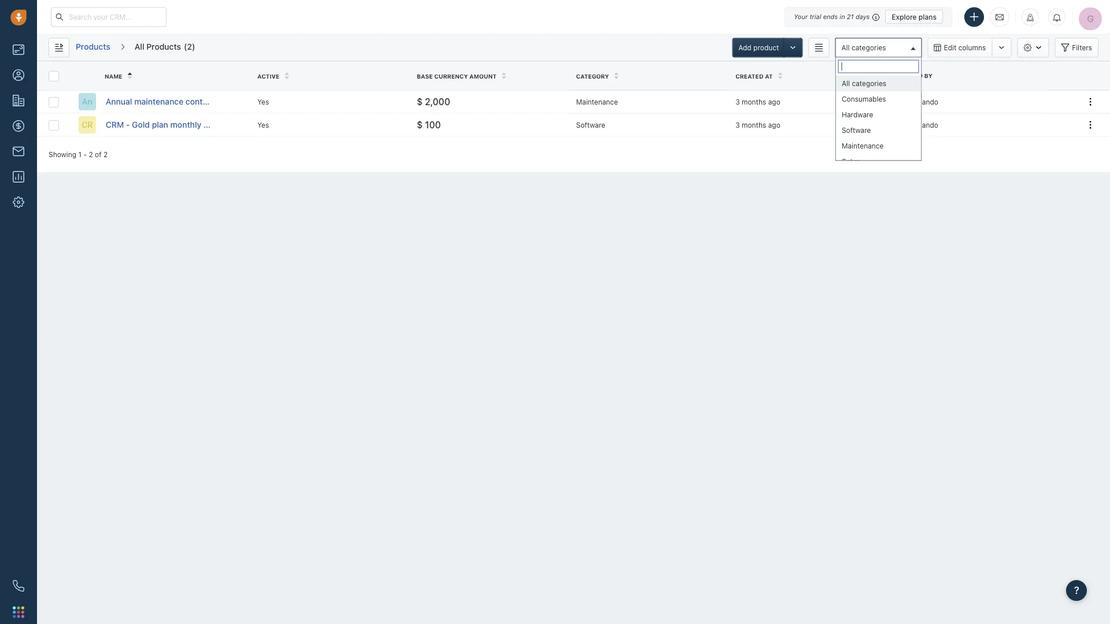Task type: vqa. For each thing, say whether or not it's contained in the screenshot.
to
no



Task type: locate. For each thing, give the bounding box(es) containing it.
- left gold
[[126, 120, 130, 130]]

all categories down days
[[842, 43, 886, 51]]

0 vertical spatial $
[[417, 96, 423, 107]]

all categories option
[[836, 75, 921, 91]]

created left the by
[[895, 72, 923, 79]]

columns
[[959, 44, 986, 52]]

0 horizontal spatial maintenance
[[576, 98, 618, 106]]

$ left 100
[[417, 119, 423, 130]]

0 horizontal spatial 2
[[89, 150, 93, 158]]

2 gary from the top
[[895, 121, 911, 129]]

months
[[742, 98, 766, 106], [742, 121, 766, 129]]

3 for 2,000
[[736, 98, 740, 106]]

gary orlando
[[895, 98, 938, 106], [895, 121, 938, 129]]

3 for 100
[[736, 121, 740, 129]]

-
[[126, 120, 130, 130], [84, 150, 87, 158]]

0 vertical spatial gary orlando
[[895, 98, 938, 106]]

2 left of on the top left of the page
[[89, 150, 93, 158]]

all categories
[[842, 43, 886, 51], [842, 79, 886, 87]]

2 all categories from the top
[[842, 79, 886, 87]]

base
[[417, 73, 433, 79]]

1 horizontal spatial -
[[126, 120, 130, 130]]

all inside dropdown button
[[842, 43, 850, 51]]

edit columns button
[[928, 38, 992, 58]]

months for 100
[[742, 121, 766, 129]]

1 categories from the top
[[852, 43, 886, 51]]

0 vertical spatial (sample)
[[220, 97, 254, 106]]

categories
[[852, 43, 886, 51], [852, 79, 886, 87]]

1 months from the top
[[742, 98, 766, 106]]

all up consumables on the top right of page
[[842, 79, 850, 87]]

base currency amount
[[417, 73, 497, 79]]

$ for $ 2,000
[[417, 96, 423, 107]]

all categories up consumables on the top right of page
[[842, 79, 886, 87]]

2 horizontal spatial 2
[[187, 42, 192, 51]]

1 vertical spatial months
[[742, 121, 766, 129]]

plan
[[152, 120, 168, 130]]

1 created from the left
[[895, 72, 923, 79]]

all down the in
[[842, 43, 850, 51]]

None search field
[[838, 60, 919, 73]]

1 3 from the top
[[736, 98, 740, 106]]

all products ( 2 )
[[135, 42, 195, 51]]

1 vertical spatial gary
[[895, 121, 911, 129]]

yes for $ 100
[[257, 121, 269, 129]]

created by
[[895, 72, 933, 79]]

ago
[[768, 98, 781, 106], [768, 121, 781, 129]]

an
[[82, 97, 92, 106]]

products link
[[75, 38, 111, 58]]

maintenance up 'setup'
[[842, 142, 884, 150]]

all categories button
[[835, 38, 922, 58]]

2 orlando from the top
[[912, 121, 938, 129]]

created for created by
[[895, 72, 923, 79]]

freshworks switcher image
[[13, 607, 24, 618]]

software down category
[[576, 121, 605, 129]]

gary orlando for 2,000
[[895, 98, 938, 106]]

2 ago from the top
[[768, 121, 781, 129]]

(sample) down contract
[[204, 120, 237, 130]]

1 3 months ago from the top
[[736, 98, 781, 106]]

products down 'search your crm...' text field
[[76, 42, 110, 51]]

0 vertical spatial categories
[[852, 43, 886, 51]]

hardware
[[842, 110, 873, 119]]

setup
[[842, 157, 861, 165]]

1 horizontal spatial created
[[895, 72, 923, 79]]

hardware option
[[836, 107, 921, 122]]

cr
[[82, 120, 93, 130]]

gary orlando down created by
[[895, 98, 938, 106]]

ago for 100
[[768, 121, 781, 129]]

3 months ago for $ 2,000
[[736, 98, 781, 106]]

showing 1 - 2 of 2
[[49, 150, 108, 158]]

1 vertical spatial $
[[417, 119, 423, 130]]

1 horizontal spatial software
[[842, 126, 871, 134]]

2 for of
[[89, 150, 93, 158]]

1 gary from the top
[[895, 98, 911, 106]]

contract
[[186, 97, 218, 106]]

1 horizontal spatial products
[[146, 42, 181, 51]]

0 vertical spatial 3 months ago
[[736, 98, 781, 106]]

created left at
[[736, 73, 764, 79]]

1 vertical spatial orlando
[[912, 121, 938, 129]]

1
[[78, 150, 82, 158]]

all inside option
[[842, 79, 850, 87]]

gary
[[895, 98, 911, 106], [895, 121, 911, 129]]

2 gary orlando from the top
[[895, 121, 938, 129]]

categories down days
[[852, 43, 886, 51]]

explore plans
[[892, 13, 937, 21]]

your
[[794, 13, 808, 21]]

crm
[[106, 120, 124, 130]]

2
[[187, 42, 192, 51], [89, 150, 93, 158], [103, 150, 108, 158]]

categories up consumables on the top right of page
[[852, 79, 886, 87]]

gary up maintenance option
[[895, 121, 911, 129]]

1 gary orlando from the top
[[895, 98, 938, 106]]

0 vertical spatial months
[[742, 98, 766, 106]]

1 horizontal spatial maintenance
[[842, 142, 884, 150]]

your trial ends in 21 days
[[794, 13, 870, 21]]

0 vertical spatial yes
[[257, 98, 269, 106]]

email image
[[996, 12, 1004, 22]]

software down 'hardware'
[[842, 126, 871, 134]]

$
[[417, 96, 423, 107], [417, 119, 423, 130]]

all
[[135, 42, 144, 51], [842, 43, 850, 51], [842, 79, 850, 87]]

1 all categories from the top
[[842, 43, 886, 51]]

software option
[[836, 122, 921, 138]]

2 $ from the top
[[417, 119, 423, 130]]

created
[[895, 72, 923, 79], [736, 73, 764, 79]]

2 categories from the top
[[852, 79, 886, 87]]

2 3 from the top
[[736, 121, 740, 129]]

2 3 months ago from the top
[[736, 121, 781, 129]]

yes for $ 2,000
[[257, 98, 269, 106]]

2 right of on the top left of the page
[[103, 150, 108, 158]]

at
[[765, 73, 773, 79]]

(sample) right contract
[[220, 97, 254, 106]]

0 vertical spatial -
[[126, 120, 130, 130]]

annual maintenance contract (sample) link
[[106, 96, 254, 108]]

in
[[840, 13, 845, 21]]

1 yes from the top
[[257, 98, 269, 106]]

plans
[[919, 13, 937, 21]]

0 horizontal spatial products
[[76, 42, 110, 51]]

consumables
[[842, 95, 886, 103]]

0 vertical spatial all categories
[[842, 43, 886, 51]]

orlando for $ 2,000
[[912, 98, 938, 106]]

2 months from the top
[[742, 121, 766, 129]]

1 vertical spatial maintenance
[[842, 142, 884, 150]]

1 ago from the top
[[768, 98, 781, 106]]

1 $ from the top
[[417, 96, 423, 107]]

products left (
[[146, 42, 181, 51]]

0 vertical spatial orlando
[[912, 98, 938, 106]]

1 vertical spatial (sample)
[[204, 120, 237, 130]]

maintenance inside option
[[842, 142, 884, 150]]

1 vertical spatial 3
[[736, 121, 740, 129]]

add product
[[739, 44, 779, 52]]

(sample)
[[220, 97, 254, 106], [204, 120, 237, 130]]

ago for 2,000
[[768, 98, 781, 106]]

3 months ago
[[736, 98, 781, 106], [736, 121, 781, 129]]

software
[[576, 121, 605, 129], [842, 126, 871, 134]]

2 yes from the top
[[257, 121, 269, 129]]

all categories inside dropdown button
[[842, 43, 886, 51]]

1 orlando from the top
[[912, 98, 938, 106]]

orlando for $ 100
[[912, 121, 938, 129]]

3
[[736, 98, 740, 106], [736, 121, 740, 129]]

name
[[105, 73, 122, 79]]

all down 'search your crm...' text field
[[135, 42, 144, 51]]

1 vertical spatial categories
[[852, 79, 886, 87]]

gary up hardware option
[[895, 98, 911, 106]]

yes
[[257, 98, 269, 106], [257, 121, 269, 129]]

1 vertical spatial -
[[84, 150, 87, 158]]

annual maintenance contract (sample)
[[106, 97, 254, 106]]

1 vertical spatial 3 months ago
[[736, 121, 781, 129]]

list box
[[836, 75, 921, 169]]

0 horizontal spatial created
[[736, 73, 764, 79]]

products
[[76, 42, 110, 51], [146, 42, 181, 51]]

)
[[192, 42, 195, 51]]

0 vertical spatial 3
[[736, 98, 740, 106]]

phone image
[[13, 581, 24, 592]]

0 vertical spatial ago
[[768, 98, 781, 106]]

1 products from the left
[[76, 42, 110, 51]]

0 vertical spatial gary
[[895, 98, 911, 106]]

1 vertical spatial yes
[[257, 121, 269, 129]]

ends
[[823, 13, 838, 21]]

filters button
[[1055, 38, 1099, 58]]

orlando
[[912, 98, 938, 106], [912, 121, 938, 129]]

$ left 2,000
[[417, 96, 423, 107]]

$ 100
[[417, 119, 441, 130]]

- right 1
[[84, 150, 87, 158]]

1 vertical spatial gary orlando
[[895, 121, 938, 129]]

1 vertical spatial all categories
[[842, 79, 886, 87]]

2 up 'annual maintenance contract (sample)' on the top of page
[[187, 42, 192, 51]]

2,000
[[425, 96, 450, 107]]

1 vertical spatial ago
[[768, 121, 781, 129]]

setup option
[[836, 154, 921, 169]]

gary orlando up maintenance option
[[895, 121, 938, 129]]

2 created from the left
[[736, 73, 764, 79]]

0 vertical spatial maintenance
[[576, 98, 618, 106]]

maintenance
[[576, 98, 618, 106], [842, 142, 884, 150]]

maintenance down category
[[576, 98, 618, 106]]



Task type: describe. For each thing, give the bounding box(es) containing it.
gary orlando for 100
[[895, 121, 938, 129]]

0 horizontal spatial software
[[576, 121, 605, 129]]

trial
[[810, 13, 821, 21]]

showing
[[49, 150, 76, 158]]

currency
[[434, 73, 468, 79]]

add product button
[[732, 38, 786, 58]]

list box containing all categories
[[836, 75, 921, 169]]

Search your CRM... text field
[[51, 7, 167, 27]]

all categories inside option
[[842, 79, 886, 87]]

3 months ago for $ 100
[[736, 121, 781, 129]]

phone element
[[7, 575, 30, 598]]

created at
[[736, 73, 773, 79]]

$ for $ 100
[[417, 119, 423, 130]]

add
[[739, 44, 752, 52]]

all for all categories dropdown button
[[842, 43, 850, 51]]

amount
[[470, 73, 497, 79]]

2 products from the left
[[146, 42, 181, 51]]

(
[[184, 42, 187, 51]]

gary for 2,000
[[895, 98, 911, 106]]

21
[[847, 13, 854, 21]]

crm - gold plan monthly (sample)
[[106, 120, 237, 130]]

edit columns
[[944, 44, 986, 52]]

all for list box containing all categories
[[842, 79, 850, 87]]

consumables option
[[836, 91, 921, 107]]

monthly
[[170, 120, 201, 130]]

active
[[257, 73, 280, 79]]

created for created at
[[736, 73, 764, 79]]

crm - gold plan monthly (sample) link
[[106, 119, 237, 131]]

maintenance
[[134, 97, 183, 106]]

2 for )
[[187, 42, 192, 51]]

1 horizontal spatial 2
[[103, 150, 108, 158]]

maintenance option
[[836, 138, 921, 154]]

$ 2,000
[[417, 96, 450, 107]]

software inside option
[[842, 126, 871, 134]]

months for 2,000
[[742, 98, 766, 106]]

product
[[754, 44, 779, 52]]

filters
[[1072, 44, 1092, 52]]

annual
[[106, 97, 132, 106]]

of
[[95, 150, 102, 158]]

by
[[925, 72, 933, 79]]

edit
[[944, 44, 957, 52]]

explore plans link
[[885, 10, 943, 24]]

0 horizontal spatial -
[[84, 150, 87, 158]]

explore
[[892, 13, 917, 21]]

days
[[856, 13, 870, 21]]

categories inside option
[[852, 79, 886, 87]]

categories inside dropdown button
[[852, 43, 886, 51]]

gold
[[132, 120, 150, 130]]

100
[[425, 119, 441, 130]]

gary for 100
[[895, 121, 911, 129]]

category
[[576, 73, 609, 79]]



